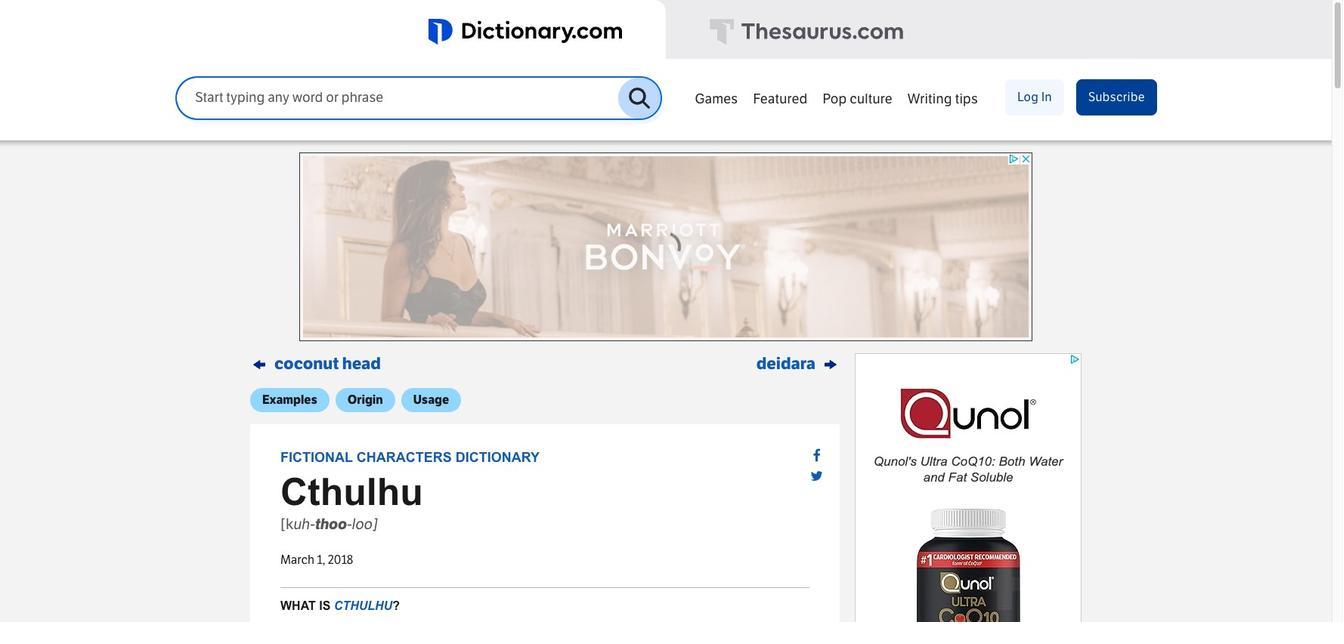 Task type: vqa. For each thing, say whether or not it's contained in the screenshot.
a within approach of the coach brought out the best in her players, instilling a sense of fairness and camaraderie.
no



Task type: locate. For each thing, give the bounding box(es) containing it.
writing tips
[[908, 91, 978, 107]]

?
[[392, 600, 400, 613]]

characters
[[357, 451, 452, 466]]

cthulhu up the -
[[280, 472, 423, 514]]

pop
[[823, 91, 847, 107]]

uh-
[[294, 515, 315, 534]]

head
[[342, 355, 381, 374]]

log in button
[[1005, 79, 1064, 116]]

usage link
[[401, 389, 461, 413]]

coconut
[[274, 355, 339, 374]]

cthulhu
[[280, 472, 423, 514], [334, 600, 392, 613]]

cthulhu right is
[[334, 600, 392, 613]]

fictional characters dictionary cthulhu [k uh- thoo -loo]
[[280, 451, 540, 534]]

advertisement element
[[299, 153, 1033, 342], [855, 354, 1082, 623]]

march 1, 2018
[[280, 553, 353, 568]]

games link
[[687, 83, 746, 112]]

thoo
[[315, 515, 347, 534]]

1,
[[317, 553, 325, 568]]

cthulhu link
[[334, 600, 392, 613]]

log
[[1018, 90, 1039, 104]]

coconut head link
[[250, 355, 381, 374]]

featured link
[[746, 83, 815, 112]]

1 vertical spatial cthulhu
[[334, 600, 392, 613]]

deidara link
[[756, 355, 840, 374]]

loo]
[[352, 515, 378, 534]]

1 vertical spatial advertisement element
[[855, 354, 1082, 623]]

subscribe
[[1088, 90, 1145, 104]]

0 vertical spatial cthulhu
[[280, 472, 423, 514]]

usage
[[413, 393, 449, 407]]

[k
[[280, 515, 294, 534]]

tips
[[955, 91, 978, 107]]

0 vertical spatial advertisement element
[[299, 153, 1033, 342]]

switch site tab list
[[0, 0, 1332, 61]]

dictionary
[[456, 451, 540, 466]]

march
[[280, 553, 314, 568]]



Task type: describe. For each thing, give the bounding box(es) containing it.
is
[[319, 600, 331, 613]]

fictional characters dictionary link
[[280, 451, 540, 466]]

advertisement element for origin
[[855, 354, 1082, 623]]

facebook image
[[813, 450, 821, 463]]

origin link
[[335, 389, 395, 413]]

log in
[[1018, 90, 1052, 104]]

writing
[[908, 91, 952, 107]]

what
[[280, 600, 316, 613]]

writing tips link
[[900, 83, 986, 112]]

cthulhu inside fictional characters dictionary cthulhu [k uh- thoo -loo]
[[280, 472, 423, 514]]

origin
[[348, 393, 383, 407]]

twitter image
[[811, 470, 823, 484]]

examples
[[262, 393, 317, 407]]

advertisement element for games
[[299, 153, 1033, 342]]

examples link
[[250, 389, 329, 413]]

culture
[[850, 91, 892, 107]]

games
[[695, 91, 738, 107]]

subscribe button
[[1076, 79, 1157, 116]]

-
[[347, 515, 352, 534]]

what is cthulhu ?
[[280, 600, 400, 613]]

fictional
[[280, 451, 353, 466]]

pop culture
[[823, 91, 892, 107]]

Start typing any word or phrase text field
[[177, 89, 618, 107]]

featured
[[753, 91, 808, 107]]

pop culture link
[[815, 83, 900, 112]]

2018
[[328, 553, 353, 568]]

deidara
[[756, 355, 816, 374]]

coconut head
[[274, 355, 381, 374]]

pages menu element
[[687, 77, 1157, 141]]

in
[[1042, 90, 1052, 104]]



